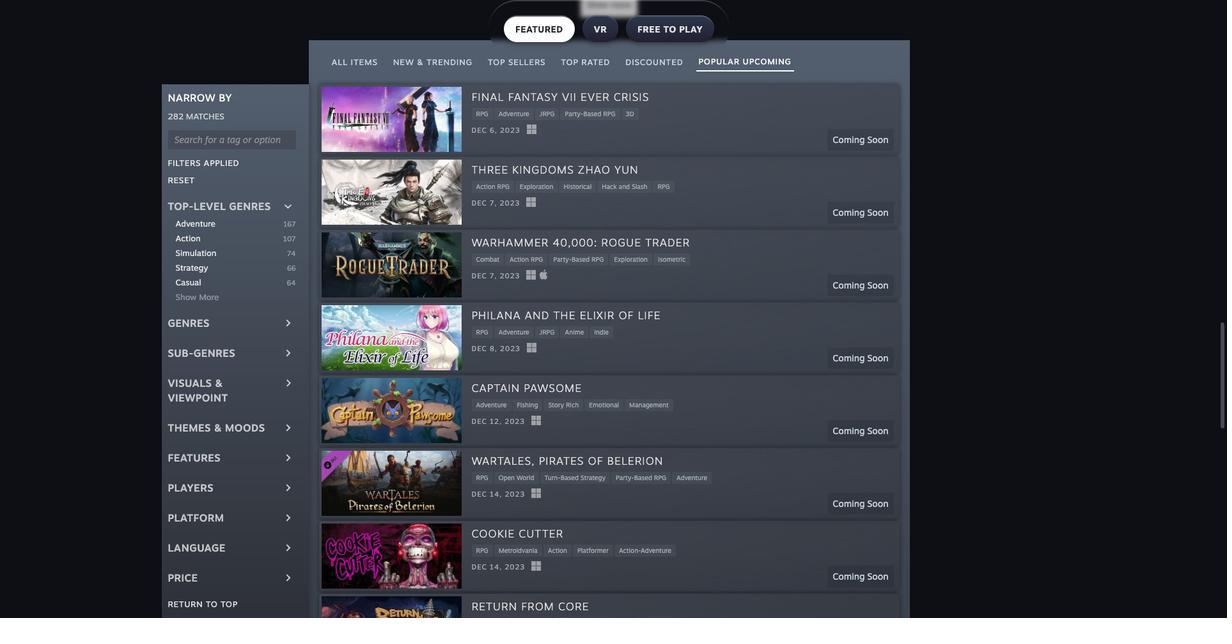 Task type: describe. For each thing, give the bounding box(es) containing it.
7 coming from the top
[[833, 572, 865, 583]]

0 vertical spatial exploration link
[[515, 181, 558, 193]]

turn-based strategy link
[[540, 472, 610, 485]]

top sellers
[[488, 57, 546, 67]]

12,
[[490, 418, 502, 427]]

world
[[517, 474, 534, 482]]

kingdoms
[[512, 163, 574, 176]]

emotional link
[[584, 400, 623, 412]]

282 matches
[[168, 111, 224, 121]]

dec for captain pawsome
[[472, 418, 487, 427]]

life
[[638, 309, 661, 322]]

coming for yun
[[833, 207, 865, 218]]

party- for of
[[616, 474, 634, 482]]

simulation link
[[176, 247, 287, 260]]

action down three
[[476, 183, 495, 190]]

all items
[[332, 57, 378, 67]]

dec for cookie cutter
[[472, 564, 487, 573]]

action rpg for action rpg link to the top
[[476, 183, 509, 190]]

warhammer 40,000: rogue trader image
[[321, 233, 461, 298]]

hack
[[602, 183, 617, 190]]

0 vertical spatial windows image
[[526, 271, 536, 280]]

themes
[[168, 422, 211, 435]]

final fantasy vii ever crisis image
[[321, 87, 461, 152]]

isometric link
[[653, 254, 690, 266]]

top-
[[168, 200, 194, 213]]

Search for a tag or option text field
[[168, 130, 296, 150]]

64
[[287, 279, 296, 288]]

cookie cutter image
[[321, 524, 461, 589]]

dec for philana and the elixir of life
[[472, 345, 487, 354]]

107
[[283, 235, 296, 244]]

management link
[[625, 400, 673, 412]]

party-based rpg link for vii
[[560, 108, 620, 120]]

based down ever
[[583, 110, 601, 118]]

rpg link for final fantasy vii ever crisis
[[472, 108, 493, 120]]

captain
[[472, 382, 520, 395]]

7 soon from the top
[[867, 572, 888, 583]]

belerion
[[607, 455, 663, 468]]

sub-genres
[[168, 347, 235, 360]]

indie link
[[590, 327, 613, 339]]

visuals & viewpoint
[[168, 377, 228, 405]]

rated
[[581, 57, 610, 67]]

windows image for cutter
[[532, 562, 541, 572]]

return for return from core
[[472, 600, 517, 614]]

cookie
[[472, 527, 515, 541]]

by
[[219, 91, 232, 104]]

2023 for final
[[500, 126, 520, 135]]

platformer
[[577, 547, 609, 555]]

philana
[[472, 309, 521, 322]]

players
[[168, 482, 214, 495]]

rogue
[[601, 236, 641, 249]]

1 vertical spatial genres
[[168, 317, 210, 330]]

fantasy
[[508, 90, 558, 104]]

ever
[[581, 90, 610, 104]]

philana and the elixir of life image
[[321, 306, 461, 371]]

story
[[548, 401, 564, 409]]

platformer link
[[573, 545, 613, 558]]

dec 7, 2023 for warhammer
[[472, 272, 520, 281]]

based down 'wartales, pirates of belerion' link
[[561, 474, 579, 482]]

dec for warhammer 40,000: rogue trader
[[472, 272, 487, 281]]

0 vertical spatial action link
[[176, 233, 283, 245]]

final fantasy vii ever crisis
[[472, 90, 649, 104]]

7, for warhammer
[[490, 272, 497, 281]]

party- for vii
[[565, 110, 583, 118]]

adventure inside action-adventure link
[[641, 547, 671, 555]]

dec for three kingdoms zhao yun
[[472, 199, 487, 208]]

5 soon from the top
[[867, 426, 888, 437]]

rpg link for philana and the elixir of life
[[472, 327, 493, 339]]

combat
[[476, 256, 499, 263]]

three kingdoms zhao yun link
[[472, 162, 639, 178]]

language
[[168, 542, 226, 555]]

3d link
[[621, 108, 639, 120]]

rpg link right slash
[[653, 181, 674, 193]]

wartales,
[[472, 455, 535, 468]]

combat link
[[472, 254, 504, 266]]

philana and the elixir of life link
[[472, 308, 661, 324]]

reset
[[168, 175, 195, 185]]

warhammer
[[472, 236, 549, 249]]

party-based rpg for of
[[616, 474, 666, 482]]

vr
[[594, 24, 607, 35]]

historical
[[564, 183, 592, 190]]

rpg down final
[[476, 110, 488, 118]]

167
[[283, 220, 296, 229]]

7, for three
[[490, 199, 497, 208]]

return to top
[[168, 600, 238, 610]]

5 coming from the top
[[833, 426, 865, 437]]

3d
[[626, 110, 634, 118]]

rpg down warhammer 40,000: rogue trader link at the top
[[592, 256, 604, 263]]

featured
[[515, 24, 563, 35]]

soon for yun
[[867, 207, 888, 218]]

dec for wartales, pirates of belerion
[[472, 491, 487, 500]]

party-based rpg for vii
[[565, 110, 615, 118]]

popular upcoming
[[699, 56, 791, 66]]

price
[[168, 572, 198, 585]]

all
[[332, 57, 348, 67]]

2023 for captain
[[505, 418, 525, 427]]

jrpg for and
[[540, 329, 555, 336]]

cookie cutter
[[472, 527, 563, 541]]

1 vertical spatial party-based rpg link
[[549, 254, 608, 266]]

to for free
[[663, 24, 676, 35]]

pirates
[[539, 455, 584, 468]]

filters
[[168, 158, 201, 168]]

level
[[194, 200, 226, 213]]

windows image for fantasy
[[527, 125, 536, 135]]

simulation
[[176, 248, 216, 258]]

captain pawsome image
[[321, 378, 461, 444]]

soon for trader
[[867, 280, 888, 291]]

story rich
[[548, 401, 579, 409]]

action down warhammer
[[510, 256, 529, 263]]

soon for ever
[[867, 134, 888, 145]]

& for visuals
[[215, 377, 223, 390]]

core
[[558, 600, 589, 614]]

three kingdoms zhao yun
[[472, 163, 639, 176]]

rich
[[566, 401, 579, 409]]

2023 for wartales,
[[505, 491, 525, 500]]

applied
[[204, 158, 239, 168]]

& for themes
[[214, 422, 222, 435]]

trader
[[645, 236, 690, 249]]

0 vertical spatial action rpg link
[[472, 181, 514, 193]]

isometric
[[658, 256, 686, 263]]

14, for cookie
[[490, 564, 502, 573]]

top rated
[[561, 57, 610, 67]]

dec 8, 2023
[[472, 345, 520, 354]]

jrpg link for and
[[535, 327, 559, 339]]

coming soon for trader
[[833, 280, 888, 291]]

coming soon for belerion
[[833, 499, 888, 510]]

rpg left open
[[476, 474, 488, 482]]

fishing
[[517, 401, 538, 409]]

warhammer 40,000: rogue trader
[[472, 236, 690, 249]]

action-
[[619, 547, 641, 555]]

rpg up dec 8, 2023
[[476, 329, 488, 336]]

open world link
[[494, 472, 539, 485]]

7 coming soon from the top
[[833, 572, 888, 583]]

40,000:
[[553, 236, 597, 249]]

filters applied
[[168, 158, 239, 168]]

captain pawsome link
[[472, 381, 582, 397]]

5 coming soon from the top
[[833, 426, 888, 437]]

rpg link for cookie cutter
[[472, 545, 493, 558]]



Task type: locate. For each thing, give the bounding box(es) containing it.
to down language
[[206, 600, 218, 610]]

and right hack
[[619, 183, 630, 190]]

dec 7, 2023 for three
[[472, 199, 520, 208]]

dec down combat link
[[472, 272, 487, 281]]

3 coming soon from the top
[[833, 280, 888, 291]]

action link up simulation link
[[176, 233, 283, 245]]

rpg link up 8,
[[472, 327, 493, 339]]

viewpoint
[[168, 392, 228, 405]]

0 vertical spatial jrpg link
[[535, 108, 559, 120]]

party- down 40,000: on the top
[[553, 256, 572, 263]]

windows image for kingdoms
[[526, 198, 536, 207]]

1 vertical spatial action rpg
[[510, 256, 543, 263]]

14, down open
[[490, 491, 502, 500]]

new & trending
[[393, 57, 473, 67]]

warhammer 40,000: rogue trader link
[[472, 235, 690, 251]]

1 jrpg link from the top
[[535, 108, 559, 120]]

coming soon for elixir
[[833, 353, 888, 364]]

hack and slash
[[602, 183, 647, 190]]

from
[[521, 600, 554, 614]]

to for return
[[206, 600, 218, 610]]

dec 7, 2023 down three
[[472, 199, 520, 208]]

captain pawsome
[[472, 382, 582, 395]]

2 jrpg link from the top
[[535, 327, 559, 339]]

action rpg link
[[472, 181, 514, 193], [505, 254, 548, 266]]

0 vertical spatial exploration
[[520, 183, 553, 190]]

management
[[629, 401, 669, 409]]

dec 14, 2023 for wartales,
[[472, 491, 525, 500]]

1 vertical spatial 14,
[[490, 564, 502, 573]]

coming soon for ever
[[833, 134, 888, 145]]

1 vertical spatial &
[[215, 377, 223, 390]]

1 14, from the top
[[490, 491, 502, 500]]

party-
[[565, 110, 583, 118], [553, 256, 572, 263], [616, 474, 634, 482]]

0 horizontal spatial action link
[[176, 233, 283, 245]]

1 jrpg from the top
[[540, 110, 555, 118]]

strategy up casual
[[176, 263, 208, 273]]

action-adventure link
[[614, 545, 676, 558]]

exploration link down kingdoms
[[515, 181, 558, 193]]

return left from
[[472, 600, 517, 614]]

& right new
[[417, 57, 424, 67]]

dec 14, 2023 down open
[[472, 491, 525, 500]]

and for hack
[[619, 183, 630, 190]]

0 vertical spatial strategy
[[176, 263, 208, 273]]

action rpg for the bottommost action rpg link
[[510, 256, 543, 263]]

trending
[[427, 57, 473, 67]]

genres right the level
[[229, 200, 271, 213]]

jrpg link for fantasy
[[535, 108, 559, 120]]

dec 14, 2023 down metroidvania "link"
[[472, 564, 525, 573]]

of left life
[[619, 309, 634, 322]]

7, down combat link
[[490, 272, 497, 281]]

4 soon from the top
[[867, 353, 888, 364]]

emotional
[[589, 401, 619, 409]]

6 coming soon from the top
[[833, 499, 888, 510]]

turn-based strategy
[[545, 474, 605, 482]]

1 vertical spatial jrpg link
[[535, 327, 559, 339]]

jrpg link down final fantasy vii ever crisis link
[[535, 108, 559, 120]]

and left the
[[525, 309, 549, 322]]

exploration link down "rogue"
[[610, 254, 652, 266]]

2 coming from the top
[[833, 207, 865, 218]]

three
[[472, 163, 508, 176]]

upcoming
[[743, 56, 791, 66]]

7, down three
[[490, 199, 497, 208]]

1 dec 14, 2023 from the top
[[472, 491, 525, 500]]

indie
[[594, 329, 609, 336]]

0 vertical spatial 7,
[[490, 199, 497, 208]]

exploration link
[[515, 181, 558, 193], [610, 254, 652, 266]]

windows image right dec 8, 2023
[[527, 344, 536, 353]]

wartales, pirates of belerion link
[[472, 454, 663, 470]]

2023 up warhammer
[[500, 199, 520, 208]]

dec up cookie on the bottom left of page
[[472, 491, 487, 500]]

windows image down fantasy
[[527, 125, 536, 135]]

party-based rpg link down ever
[[560, 108, 620, 120]]

rpg down belerion
[[654, 474, 666, 482]]

return from core
[[472, 600, 589, 614]]

rpg down cookie on the bottom left of page
[[476, 547, 488, 555]]

0 vertical spatial 14,
[[490, 491, 502, 500]]

rpg up macos image
[[531, 256, 543, 263]]

moods
[[225, 422, 265, 435]]

historical link
[[559, 181, 596, 193]]

action rpg down three
[[476, 183, 509, 190]]

genres down show
[[168, 317, 210, 330]]

0 vertical spatial dec 14, 2023
[[472, 491, 525, 500]]

dec down cookie on the bottom left of page
[[472, 564, 487, 573]]

1 vertical spatial party-
[[553, 256, 572, 263]]

2023 right 6,
[[500, 126, 520, 135]]

action up the simulation
[[176, 233, 201, 244]]

0 vertical spatial jrpg
[[540, 110, 555, 118]]

action-adventure
[[619, 547, 671, 555]]

free
[[638, 24, 661, 35]]

return to top link
[[168, 600, 238, 610]]

of up turn-based strategy
[[588, 455, 603, 468]]

party-based rpg down belerion
[[616, 474, 666, 482]]

2 coming soon from the top
[[833, 207, 888, 218]]

visuals
[[168, 377, 212, 390]]

rpg link down cookie on the bottom left of page
[[472, 545, 493, 558]]

2 14, from the top
[[490, 564, 502, 573]]

coming soon for yun
[[833, 207, 888, 218]]

1 coming from the top
[[833, 134, 865, 145]]

2023 for philana
[[500, 345, 520, 354]]

reset link
[[168, 175, 195, 185]]

66
[[287, 264, 296, 273]]

strategy inside the turn-based strategy link
[[580, 474, 605, 482]]

coming for ever
[[833, 134, 865, 145]]

1 vertical spatial to
[[206, 600, 218, 610]]

windows image for and
[[527, 344, 536, 353]]

action rpg link down three
[[472, 181, 514, 193]]

74
[[287, 249, 296, 258]]

0 vertical spatial action rpg
[[476, 183, 509, 190]]

3 dec from the top
[[472, 272, 487, 281]]

top for top sellers
[[488, 57, 505, 67]]

0 horizontal spatial exploration link
[[515, 181, 558, 193]]

2023 down combat link
[[500, 272, 520, 281]]

0 horizontal spatial to
[[206, 600, 218, 610]]

282
[[168, 111, 184, 121]]

based down warhammer 40,000: rogue trader link at the top
[[572, 256, 590, 263]]

1 horizontal spatial exploration
[[614, 256, 648, 263]]

metroidvania link
[[494, 545, 542, 558]]

party- down belerion
[[616, 474, 634, 482]]

0 vertical spatial to
[[663, 24, 676, 35]]

6 soon from the top
[[867, 499, 888, 510]]

final fantasy vii ever crisis link
[[472, 89, 649, 105]]

play
[[679, 24, 703, 35]]

windows image
[[526, 271, 536, 280], [532, 489, 541, 499]]

2023 down open world link
[[505, 491, 525, 500]]

dec 6, 2023
[[472, 126, 520, 135]]

windows image down fishing link
[[531, 417, 541, 426]]

1 horizontal spatial top
[[488, 57, 505, 67]]

0 horizontal spatial exploration
[[520, 183, 553, 190]]

wartales, pirates of belerion
[[472, 455, 663, 468]]

1 vertical spatial exploration
[[614, 256, 648, 263]]

1 soon from the top
[[867, 134, 888, 145]]

top
[[488, 57, 505, 67], [561, 57, 579, 67], [221, 600, 238, 610]]

coming
[[833, 134, 865, 145], [833, 207, 865, 218], [833, 280, 865, 291], [833, 353, 865, 364], [833, 426, 865, 437], [833, 499, 865, 510], [833, 572, 865, 583]]

strategy inside strategy link
[[176, 263, 208, 273]]

philana and the elixir of life
[[472, 309, 661, 322]]

14, down metroidvania "link"
[[490, 564, 502, 573]]

& up viewpoint
[[215, 377, 223, 390]]

action link down cutter
[[543, 545, 572, 558]]

2023 for warhammer
[[500, 272, 520, 281]]

dec 7, 2023 down combat link
[[472, 272, 520, 281]]

2023 down metroidvania "link"
[[505, 564, 525, 573]]

dec left 12,
[[472, 418, 487, 427]]

1 horizontal spatial action link
[[543, 545, 572, 558]]

2023 for three
[[500, 199, 520, 208]]

rpg link left open
[[472, 472, 493, 485]]

windows image
[[527, 125, 536, 135], [526, 198, 536, 207], [527, 344, 536, 353], [531, 417, 541, 426], [532, 562, 541, 572]]

sellers
[[508, 57, 546, 67]]

windows image down "world"
[[532, 489, 541, 499]]

wartales, pirates of belerion image
[[321, 451, 461, 517]]

coming for belerion
[[833, 499, 865, 510]]

1 vertical spatial dec 7, 2023
[[472, 272, 520, 281]]

1 vertical spatial dec 14, 2023
[[472, 564, 525, 573]]

return from core link
[[472, 600, 589, 616]]

1 vertical spatial action rpg link
[[505, 254, 548, 266]]

0 horizontal spatial top
[[221, 600, 238, 610]]

jrpg link
[[535, 108, 559, 120], [535, 327, 559, 339]]

1 vertical spatial 7,
[[490, 272, 497, 281]]

2 vertical spatial party-based rpg
[[616, 474, 666, 482]]

2 dec from the top
[[472, 199, 487, 208]]

to
[[663, 24, 676, 35], [206, 600, 218, 610]]

1 horizontal spatial and
[[619, 183, 630, 190]]

jrpg down final fantasy vii ever crisis link
[[540, 110, 555, 118]]

party-based rpg link for of
[[611, 472, 671, 485]]

based
[[583, 110, 601, 118], [572, 256, 590, 263], [561, 474, 579, 482], [634, 474, 652, 482]]

1 coming soon from the top
[[833, 134, 888, 145]]

story rich link
[[544, 400, 583, 412]]

1 7, from the top
[[490, 199, 497, 208]]

rpg left 3d
[[603, 110, 615, 118]]

cookie cutter link
[[472, 527, 563, 543]]

exploration down "rogue"
[[614, 256, 648, 263]]

1 vertical spatial jrpg
[[540, 329, 555, 336]]

4 coming soon from the top
[[833, 353, 888, 364]]

and for philana
[[525, 309, 549, 322]]

party-based rpg link
[[560, 108, 620, 120], [549, 254, 608, 266], [611, 472, 671, 485]]

2 vertical spatial party-
[[616, 474, 634, 482]]

coming soon
[[833, 134, 888, 145], [833, 207, 888, 218], [833, 280, 888, 291], [833, 353, 888, 364], [833, 426, 888, 437], [833, 499, 888, 510], [833, 572, 888, 583]]

jrpg for fantasy
[[540, 110, 555, 118]]

exploration down kingdoms
[[520, 183, 553, 190]]

windows image down metroidvania "link"
[[532, 562, 541, 572]]

0 vertical spatial party-based rpg
[[565, 110, 615, 118]]

2 dec 14, 2023 from the top
[[472, 564, 525, 573]]

casual link
[[176, 277, 287, 289]]

hack and slash link
[[597, 181, 652, 193]]

party-based rpg link down belerion
[[611, 472, 671, 485]]

7 dec from the top
[[472, 564, 487, 573]]

0 vertical spatial dec 7, 2023
[[472, 199, 520, 208]]

casual
[[176, 277, 201, 288]]

open world
[[499, 474, 534, 482]]

action rpg link up macos image
[[505, 254, 548, 266]]

soon for elixir
[[867, 353, 888, 364]]

3 coming from the top
[[833, 280, 865, 291]]

2 jrpg from the top
[[540, 329, 555, 336]]

2 vertical spatial party-based rpg link
[[611, 472, 671, 485]]

dec down three
[[472, 199, 487, 208]]

0 vertical spatial &
[[417, 57, 424, 67]]

party-based rpg down ever
[[565, 110, 615, 118]]

return from core image
[[321, 597, 461, 619]]

adventure
[[499, 110, 529, 118], [176, 219, 215, 229], [499, 329, 529, 336], [476, 401, 507, 409], [677, 474, 707, 482], [641, 547, 671, 555]]

4 dec from the top
[[472, 345, 487, 354]]

2 vertical spatial &
[[214, 422, 222, 435]]

2023 right 8,
[[500, 345, 520, 354]]

strategy down 'wartales, pirates of belerion' link
[[580, 474, 605, 482]]

2 dec 7, 2023 from the top
[[472, 272, 520, 281]]

action
[[476, 183, 495, 190], [176, 233, 201, 244], [510, 256, 529, 263], [548, 547, 567, 555]]

0 vertical spatial of
[[619, 309, 634, 322]]

genres
[[229, 200, 271, 213], [168, 317, 210, 330], [194, 347, 235, 360]]

14, for wartales,
[[490, 491, 502, 500]]

action link
[[176, 233, 283, 245], [543, 545, 572, 558]]

3 soon from the top
[[867, 280, 888, 291]]

& left the moods
[[214, 422, 222, 435]]

vii
[[562, 90, 577, 104]]

metroidvania
[[499, 547, 538, 555]]

1 vertical spatial of
[[588, 455, 603, 468]]

& for new
[[417, 57, 424, 67]]

coming for elixir
[[833, 353, 865, 364]]

6 dec from the top
[[472, 491, 487, 500]]

0 vertical spatial and
[[619, 183, 630, 190]]

1 horizontal spatial exploration link
[[610, 254, 652, 266]]

action rpg
[[476, 183, 509, 190], [510, 256, 543, 263]]

themes & moods
[[168, 422, 265, 435]]

dec for final fantasy vii ever crisis
[[472, 126, 487, 135]]

party-based rpg
[[565, 110, 615, 118], [553, 256, 604, 263], [616, 474, 666, 482]]

0 horizontal spatial return
[[168, 600, 203, 610]]

top for top rated
[[561, 57, 579, 67]]

rpg link for wartales, pirates of belerion
[[472, 472, 493, 485]]

1 horizontal spatial of
[[619, 309, 634, 322]]

1 vertical spatial and
[[525, 309, 549, 322]]

exploration for top the exploration link
[[520, 183, 553, 190]]

dec 14, 2023 for cookie
[[472, 564, 525, 573]]

coming for trader
[[833, 280, 865, 291]]

dec left 6,
[[472, 126, 487, 135]]

party-based rpg link down warhammer 40,000: rogue trader link at the top
[[549, 254, 608, 266]]

to right free
[[663, 24, 676, 35]]

windows image down kingdoms
[[526, 198, 536, 207]]

popular
[[699, 56, 740, 66]]

2 horizontal spatial top
[[561, 57, 579, 67]]

party- down vii
[[565, 110, 583, 118]]

anime
[[565, 329, 584, 336]]

0 horizontal spatial of
[[588, 455, 603, 468]]

1 vertical spatial windows image
[[532, 489, 541, 499]]

windows image for pawsome
[[531, 417, 541, 426]]

1 vertical spatial strategy
[[580, 474, 605, 482]]

action rpg up macos image
[[510, 256, 543, 263]]

6 coming from the top
[[833, 499, 865, 510]]

return down price
[[168, 600, 203, 610]]

0 vertical spatial party-based rpg link
[[560, 108, 620, 120]]

0 vertical spatial party-
[[565, 110, 583, 118]]

6,
[[490, 126, 497, 135]]

genres up visuals
[[194, 347, 235, 360]]

1 horizontal spatial return
[[472, 600, 517, 614]]

1 horizontal spatial to
[[663, 24, 676, 35]]

soon for belerion
[[867, 499, 888, 510]]

elixir
[[580, 309, 615, 322]]

2 vertical spatial genres
[[194, 347, 235, 360]]

dec 12, 2023
[[472, 418, 525, 427]]

crisis
[[614, 90, 649, 104]]

narrow by
[[168, 91, 232, 104]]

action down cutter
[[548, 547, 567, 555]]

party-based rpg down warhammer 40,000: rogue trader link at the top
[[553, 256, 604, 263]]

1 horizontal spatial strategy
[[580, 474, 605, 482]]

jrpg
[[540, 110, 555, 118], [540, 329, 555, 336]]

jrpg down the
[[540, 329, 555, 336]]

strategy link
[[176, 262, 287, 274]]

2 7, from the top
[[490, 272, 497, 281]]

& inside visuals & viewpoint
[[215, 377, 223, 390]]

return for return to top
[[168, 600, 203, 610]]

1 vertical spatial action link
[[543, 545, 572, 558]]

1 dec 7, 2023 from the top
[[472, 199, 520, 208]]

0 horizontal spatial and
[[525, 309, 549, 322]]

macos image
[[539, 270, 549, 280]]

1 dec from the top
[[472, 126, 487, 135]]

more
[[199, 292, 219, 302]]

items
[[351, 57, 378, 67]]

based down belerion
[[634, 474, 652, 482]]

anime link
[[560, 327, 588, 339]]

5 dec from the top
[[472, 418, 487, 427]]

three kingdoms zhao yun image
[[321, 160, 461, 225]]

2 soon from the top
[[867, 207, 888, 218]]

narrow
[[168, 91, 216, 104]]

2023 right 12,
[[505, 418, 525, 427]]

and
[[619, 183, 630, 190], [525, 309, 549, 322]]

rpg link down final
[[472, 108, 493, 120]]

rpg down three
[[497, 183, 509, 190]]

0 horizontal spatial strategy
[[176, 263, 208, 273]]

jrpg link down the
[[535, 327, 559, 339]]

dec left 8,
[[472, 345, 487, 354]]

1 vertical spatial party-based rpg
[[553, 256, 604, 263]]

features
[[168, 452, 221, 465]]

strategy
[[176, 263, 208, 273], [580, 474, 605, 482]]

1 vertical spatial exploration link
[[610, 254, 652, 266]]

windows image left macos image
[[526, 271, 536, 280]]

exploration for the rightmost the exploration link
[[614, 256, 648, 263]]

4 coming from the top
[[833, 353, 865, 364]]

open
[[499, 474, 515, 482]]

2023 for cookie
[[505, 564, 525, 573]]

0 vertical spatial genres
[[229, 200, 271, 213]]

rpg right slash
[[658, 183, 670, 190]]



Task type: vqa. For each thing, say whether or not it's contained in the screenshot.


